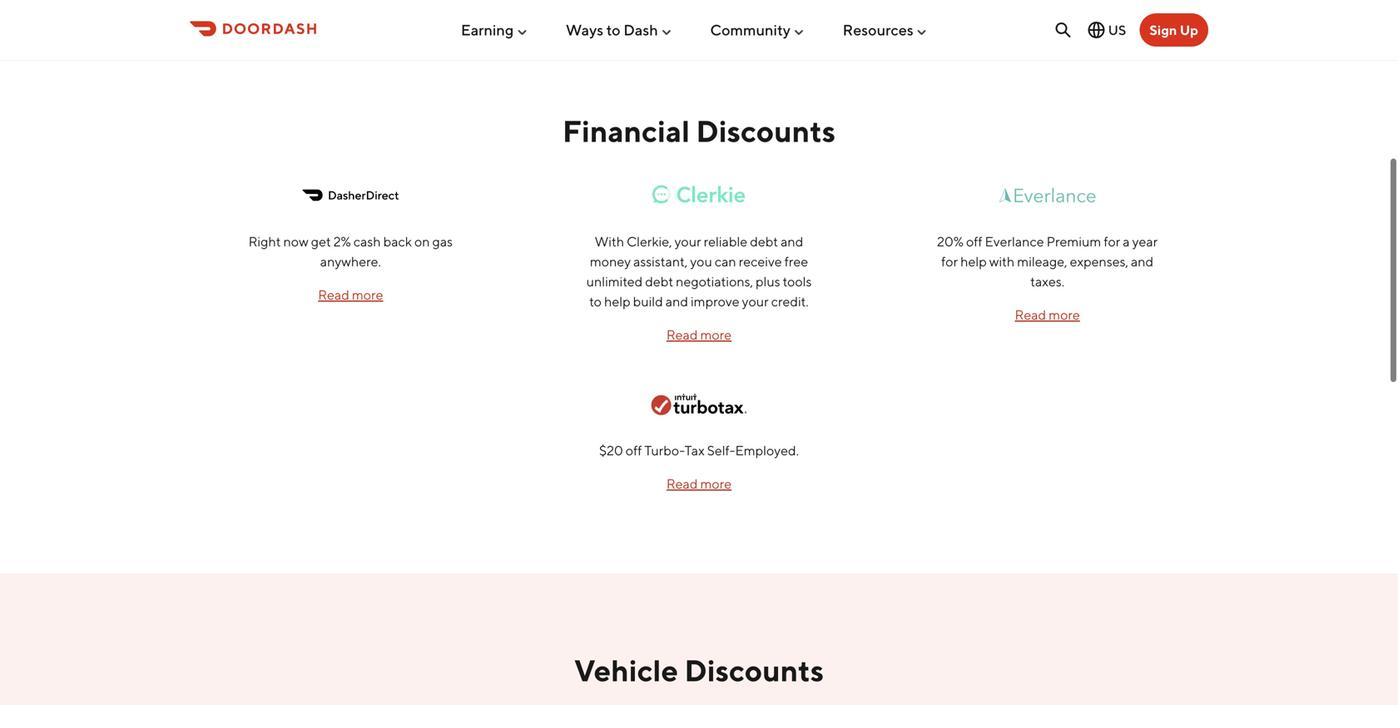 Task type: locate. For each thing, give the bounding box(es) containing it.
0 vertical spatial debt
[[750, 233, 779, 249]]

off inside 20% off everlance premium for a year for help with mileage, expenses, and taxes.
[[967, 233, 983, 249]]

read more link for you
[[667, 327, 732, 342]]

read more link down improve
[[667, 327, 732, 342]]

to left dash
[[607, 21, 621, 39]]

debt down assistant,
[[646, 273, 674, 289]]

0 vertical spatial off
[[967, 233, 983, 249]]

resources link
[[843, 14, 929, 46]]

now
[[284, 233, 309, 249]]

and inside 20% off everlance premium for a year for help with mileage, expenses, and taxes.
[[1131, 253, 1154, 269]]

read down anywhere.
[[318, 287, 350, 302]]

discounts
[[696, 113, 836, 149], [685, 653, 824, 688]]

$20 off turbo-tax self-employed.
[[600, 443, 799, 459]]

up
[[1180, 22, 1199, 38]]

more for anywhere.
[[352, 287, 383, 302]]

discounts for vehicle discounts
[[685, 653, 824, 688]]

read more down 'taxes.'
[[1015, 307, 1081, 322]]

0 horizontal spatial for
[[942, 253, 958, 269]]

1 horizontal spatial help
[[961, 253, 987, 269]]

help left with
[[961, 253, 987, 269]]

off
[[967, 233, 983, 249], [626, 443, 642, 459]]

for left a
[[1104, 233, 1121, 249]]

for
[[1104, 233, 1121, 249], [942, 253, 958, 269]]

on
[[415, 233, 430, 249]]

receive
[[739, 253, 782, 269]]

1 vertical spatial to
[[590, 293, 602, 309]]

0 horizontal spatial to
[[590, 293, 602, 309]]

0 vertical spatial discounts
[[696, 113, 836, 149]]

with clerkie, your reliable debt and money assistant, you can receive free unlimited debt negotiations, plus tools to help build and improve your credit.
[[587, 233, 812, 309]]

and right 'build'
[[666, 293, 689, 309]]

discounts for financial discounts
[[696, 113, 836, 149]]

1 horizontal spatial to
[[607, 21, 621, 39]]

off right $20
[[626, 443, 642, 459]]

0 vertical spatial help
[[961, 253, 987, 269]]

more down anywhere.
[[352, 287, 383, 302]]

credit.
[[772, 293, 809, 309]]

1 horizontal spatial and
[[781, 233, 804, 249]]

read more link for anywhere.
[[318, 287, 383, 302]]

off right 20%
[[967, 233, 983, 249]]

your
[[675, 233, 702, 249], [742, 293, 769, 309]]

help inside 20% off everlance premium for a year for help with mileage, expenses, and taxes.
[[961, 253, 987, 269]]

0 vertical spatial and
[[781, 233, 804, 249]]

debt up receive
[[750, 233, 779, 249]]

improve
[[691, 293, 740, 309]]

and down year
[[1131, 253, 1154, 269]]

1 vertical spatial debt
[[646, 273, 674, 289]]

anywhere.
[[320, 253, 381, 269]]

$20
[[600, 443, 623, 459]]

dx discounts turbotax image
[[651, 384, 747, 424]]

dx discounts clerkie image
[[651, 175, 747, 215]]

1 horizontal spatial for
[[1104, 233, 1121, 249]]

dash
[[624, 21, 658, 39]]

read for help
[[1015, 307, 1047, 322]]

your down the plus
[[742, 293, 769, 309]]

for down 20%
[[942, 253, 958, 269]]

20%
[[938, 233, 964, 249]]

1 vertical spatial and
[[1131, 253, 1154, 269]]

help inside the with clerkie, your reliable debt and money assistant, you can receive free unlimited debt negotiations, plus tools to help build and improve your credit.
[[604, 293, 631, 309]]

read more link
[[318, 287, 383, 302], [1015, 307, 1081, 322], [667, 327, 732, 342], [667, 476, 732, 492]]

financial discounts
[[563, 113, 836, 149]]

vehicle discounts
[[574, 653, 824, 688]]

2 horizontal spatial and
[[1131, 253, 1154, 269]]

read more link down 'taxes.'
[[1015, 307, 1081, 322]]

your up you
[[675, 233, 702, 249]]

1 vertical spatial for
[[942, 253, 958, 269]]

1 horizontal spatial debt
[[750, 233, 779, 249]]

read more link down anywhere.
[[318, 287, 383, 302]]

to
[[607, 21, 621, 39], [590, 293, 602, 309]]

1 vertical spatial off
[[626, 443, 642, 459]]

0 horizontal spatial and
[[666, 293, 689, 309]]

to down unlimited
[[590, 293, 602, 309]]

more down 'taxes.'
[[1049, 307, 1081, 322]]

dx discounts everlance image
[[1000, 175, 1096, 215]]

and
[[781, 233, 804, 249], [1131, 253, 1154, 269], [666, 293, 689, 309]]

1 horizontal spatial your
[[742, 293, 769, 309]]

more for help
[[1049, 307, 1081, 322]]

taxes.
[[1031, 273, 1065, 289]]

year
[[1133, 233, 1158, 249]]

20% off everlance premium for a year for help with mileage, expenses, and taxes.
[[938, 233, 1158, 289]]

0 horizontal spatial help
[[604, 293, 631, 309]]

earning link
[[461, 14, 529, 46]]

0 vertical spatial to
[[607, 21, 621, 39]]

read more down improve
[[667, 327, 732, 342]]

0 vertical spatial for
[[1104, 233, 1121, 249]]

and up free
[[781, 233, 804, 249]]

more down improve
[[701, 327, 732, 342]]

debt
[[750, 233, 779, 249], [646, 273, 674, 289]]

help down unlimited
[[604, 293, 631, 309]]

read more down anywhere.
[[318, 287, 383, 302]]

0 horizontal spatial off
[[626, 443, 642, 459]]

read down improve
[[667, 327, 698, 342]]

resources
[[843, 21, 914, 39]]

read more
[[318, 287, 383, 302], [1015, 307, 1081, 322], [667, 327, 732, 342], [667, 476, 732, 492]]

expenses,
[[1070, 253, 1129, 269]]

read
[[318, 287, 350, 302], [1015, 307, 1047, 322], [667, 327, 698, 342], [667, 476, 698, 492]]

1 vertical spatial help
[[604, 293, 631, 309]]

read more link for help
[[1015, 307, 1081, 322]]

unlimited
[[587, 273, 643, 289]]

0 horizontal spatial your
[[675, 233, 702, 249]]

you
[[691, 253, 713, 269]]

off for 20%
[[967, 233, 983, 249]]

help
[[961, 253, 987, 269], [604, 293, 631, 309]]

1 horizontal spatial off
[[967, 233, 983, 249]]

more
[[352, 287, 383, 302], [1049, 307, 1081, 322], [701, 327, 732, 342], [701, 476, 732, 492]]

read for you
[[667, 327, 698, 342]]

premium
[[1047, 233, 1102, 249]]

1 vertical spatial your
[[742, 293, 769, 309]]

self-
[[708, 443, 736, 459]]

plus
[[756, 273, 781, 289]]

read down 'taxes.'
[[1015, 307, 1047, 322]]

2 vertical spatial and
[[666, 293, 689, 309]]

1 vertical spatial discounts
[[685, 653, 824, 688]]



Task type: vqa. For each thing, say whether or not it's contained in the screenshot.
Chevron Down image
no



Task type: describe. For each thing, give the bounding box(es) containing it.
globe line image
[[1087, 20, 1107, 40]]

read more link down "$20 off turbo-tax self-employed."
[[667, 476, 732, 492]]

more for you
[[701, 327, 732, 342]]

sign up button
[[1140, 13, 1209, 47]]

read more for you
[[667, 327, 732, 342]]

a
[[1123, 233, 1130, 249]]

sign
[[1150, 22, 1178, 38]]

free
[[785, 253, 809, 269]]

clerkie,
[[627, 233, 672, 249]]

to inside ways to dash link
[[607, 21, 621, 39]]

mileage,
[[1018, 253, 1068, 269]]

right
[[249, 233, 281, 249]]

ways
[[566, 21, 604, 39]]

0 horizontal spatial debt
[[646, 273, 674, 289]]

read more down "$20 off turbo-tax self-employed."
[[667, 476, 732, 492]]

vehicle
[[574, 653, 679, 688]]

reliable
[[704, 233, 748, 249]]

right now get 2% cash back on gas anywhere.
[[249, 233, 453, 269]]

sign up
[[1150, 22, 1199, 38]]

ways to dash link
[[566, 14, 673, 46]]

off for $20
[[626, 443, 642, 459]]

money
[[590, 253, 631, 269]]

cash
[[354, 233, 381, 249]]

0 vertical spatial your
[[675, 233, 702, 249]]

everlance
[[985, 233, 1045, 249]]

community
[[711, 21, 791, 39]]

read down 'tax'
[[667, 476, 698, 492]]

negotiations,
[[676, 273, 754, 289]]

with
[[595, 233, 625, 249]]

to inside the with clerkie, your reliable debt and money assistant, you can receive free unlimited debt negotiations, plus tools to help build and improve your credit.
[[590, 293, 602, 309]]

community link
[[711, 14, 806, 46]]

back
[[383, 233, 412, 249]]

turbo-
[[645, 443, 685, 459]]

earning
[[461, 21, 514, 39]]

tax
[[685, 443, 705, 459]]

dx discounts dasherdirect image
[[303, 175, 399, 215]]

gas
[[433, 233, 453, 249]]

employed.
[[736, 443, 799, 459]]

can
[[715, 253, 737, 269]]

build
[[633, 293, 663, 309]]

read more for anywhere.
[[318, 287, 383, 302]]

more down self-
[[701, 476, 732, 492]]

2%
[[334, 233, 351, 249]]

get
[[311, 233, 331, 249]]

assistant,
[[634, 253, 688, 269]]

tools
[[783, 273, 812, 289]]

ways to dash
[[566, 21, 658, 39]]

us
[[1109, 22, 1127, 38]]

read for anywhere.
[[318, 287, 350, 302]]

financial
[[563, 113, 690, 149]]

with
[[990, 253, 1015, 269]]

read more for help
[[1015, 307, 1081, 322]]



